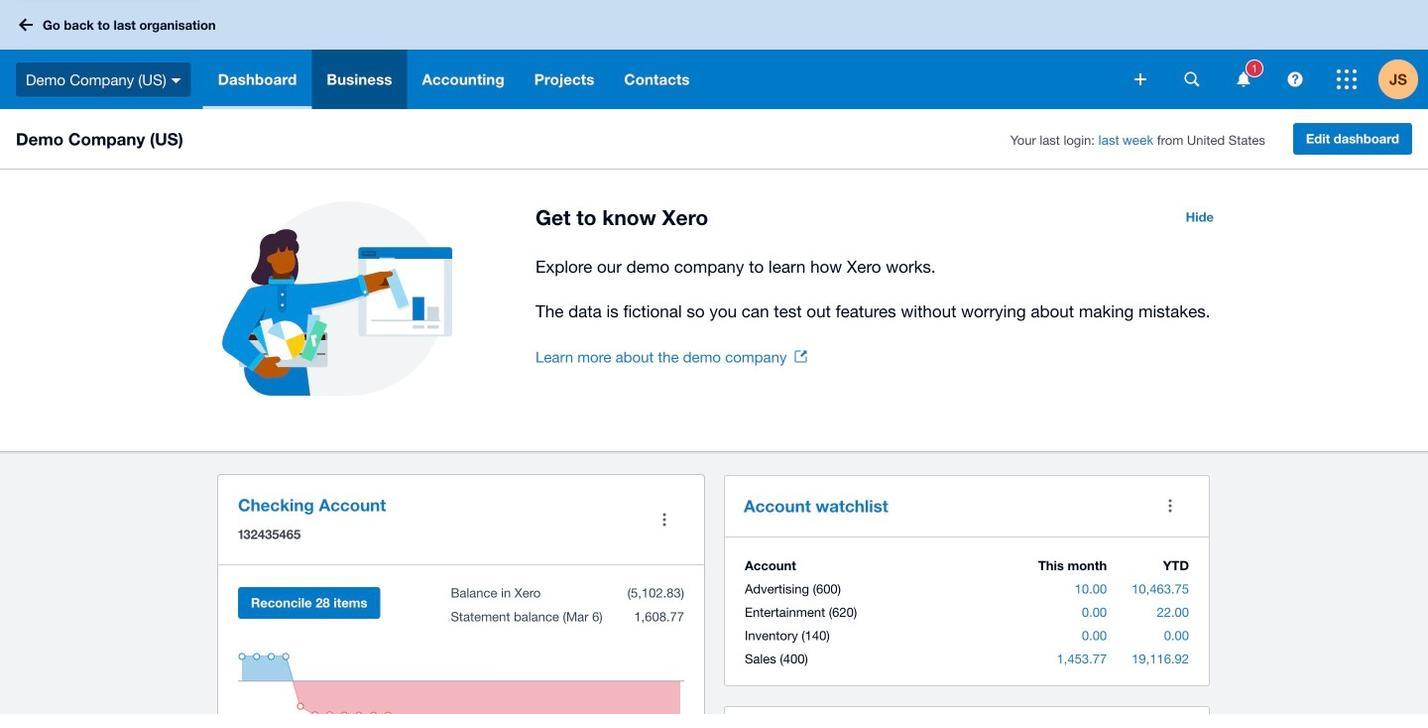 Task type: locate. For each thing, give the bounding box(es) containing it.
svg image
[[1337, 69, 1357, 89], [1185, 72, 1200, 87], [1237, 72, 1250, 87], [1135, 73, 1147, 85], [171, 78, 181, 83]]

banner
[[0, 0, 1428, 109]]

intro banner body element
[[536, 253, 1226, 325]]

0 horizontal spatial svg image
[[19, 18, 33, 31]]

0 vertical spatial svg image
[[19, 18, 33, 31]]

svg image
[[19, 18, 33, 31], [1288, 72, 1303, 87]]

1 horizontal spatial svg image
[[1288, 72, 1303, 87]]



Task type: vqa. For each thing, say whether or not it's contained in the screenshot.
Choose a plan to buy Choose
no



Task type: describe. For each thing, give the bounding box(es) containing it.
manage menu toggle image
[[645, 500, 684, 540]]

1 vertical spatial svg image
[[1288, 72, 1303, 87]]



